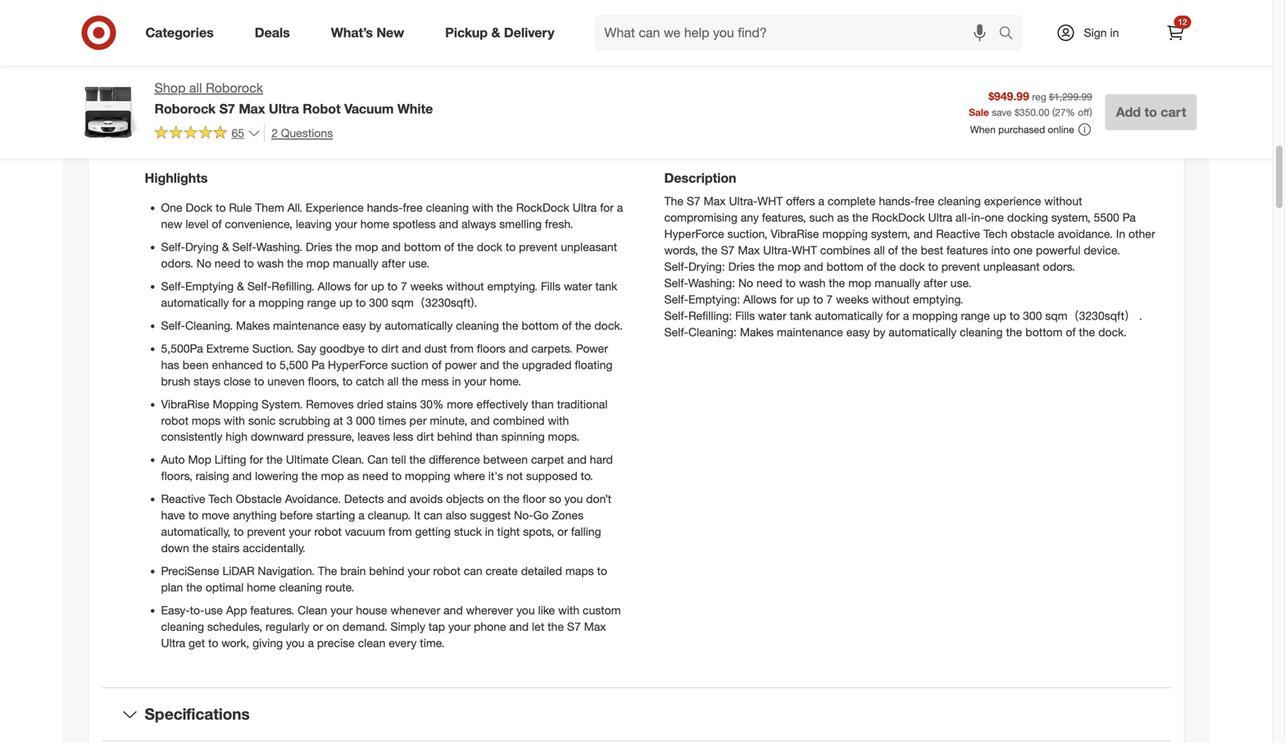 Task type: locate. For each thing, give the bounding box(es) containing it.
app
[[226, 603, 247, 618]]

mess
[[421, 374, 449, 388]]

the up route.
[[318, 564, 337, 578]]

need inside the description the s7 max ultra-wht offers a complete hands-free cleaning experience without compromising any features, such as the rockdock ultra all-in-one docking system, 5500 pa hyperforce suction, vibrarise mopping system, and reactive tech obstacle avoidance. in other words, the s7 max ultra-wht combines all of the best features into one powerful device. self-drying: dries the mop and bottom of the dock to prevent unpleasant odors. self-washing: no need to wash the mop manually after use. self-emptying: allows for up to 7 weeks  without emptying. self-refilling: fills water tank automatically for a mopping range up to 300 sqm（3230sqft） . self-cleaning: makes maintenance easy by automatically cleaning the bottom of the dock.
[[757, 276, 783, 290]]

0 vertical spatial floors,
[[308, 374, 339, 388]]

floors, up removes on the bottom left of the page
[[308, 374, 339, 388]]

to down self-drying & self-washing. dries the mop and bottom of the dock to prevent unpleasant odors. no need to wash the mop manually after use.
[[387, 279, 398, 293]]

lidar
[[223, 564, 255, 578]]

such
[[809, 210, 834, 224]]

1 horizontal spatial 7
[[827, 292, 833, 306]]

self-
[[161, 240, 185, 254], [232, 240, 256, 254], [664, 259, 689, 274], [664, 276, 688, 290], [161, 279, 185, 293], [247, 279, 272, 293], [664, 292, 689, 306], [664, 308, 689, 323], [161, 318, 185, 333], [664, 325, 689, 339]]

ultra inside the description the s7 max ultra-wht offers a complete hands-free cleaning experience without compromising any features, such as the rockdock ultra all-in-one docking system, 5500 pa hyperforce suction, vibrarise mopping system, and reactive tech obstacle avoidance. in other words, the s7 max ultra-wht combines all of the best features into one powerful device. self-drying: dries the mop and bottom of the dock to prevent unpleasant odors. self-washing: no need to wash the mop manually after use. self-emptying: allows for up to 7 weeks  without emptying. self-refilling: fills water tank automatically for a mopping range up to 300 sqm（3230sqft） . self-cleaning: makes maintenance easy by automatically cleaning the bottom of the dock.
[[928, 210, 953, 224]]

0 horizontal spatial unpleasant
[[561, 240, 617, 254]]

0 vertical spatial need
[[215, 256, 241, 270]]

fills inside self-emptying & self-refilling. allows for up to 7 weeks without emptying. fills water tank automatically for a mopping range up to 300 sqm（3230sqft).
[[541, 279, 561, 293]]

reactive down all-
[[936, 227, 981, 241]]

1 vertical spatial can
[[464, 564, 483, 578]]

fresh.
[[545, 217, 573, 231]]

and up suction
[[402, 341, 421, 356]]

water
[[564, 279, 592, 293], [758, 308, 787, 323]]

0 vertical spatial no
[[197, 256, 211, 270]]

of down sqm（3230sqft）
[[1066, 325, 1076, 339]]

to right get
[[208, 636, 218, 651]]

makes right the cleaning:
[[740, 325, 774, 339]]

0 horizontal spatial allows
[[318, 279, 351, 293]]

a inside easy-to-use app features. clean your house whenever and wherever you like with custom cleaning schedules, regularly or on demand. simply tap your phone and let the s7 max ultra get to work, giving you a precise clean every time.
[[308, 636, 314, 651]]

robot down starting
[[314, 525, 342, 539]]

0 horizontal spatial hands-
[[367, 200, 403, 215]]

to down into
[[1010, 308, 1020, 323]]

rockdock inside the description the s7 max ultra-wht offers a complete hands-free cleaning experience without compromising any features, such as the rockdock ultra all-in-one docking system, 5500 pa hyperforce suction, vibrarise mopping system, and reactive tech obstacle avoidance. in other words, the s7 max ultra-wht combines all of the best features into one powerful device. self-drying: dries the mop and bottom of the dock to prevent unpleasant odors. self-washing: no need to wash the mop manually after use. self-emptying: allows for up to 7 weeks  without emptying. self-refilling: fills water tank automatically for a mopping range up to 300 sqm（3230sqft） . self-cleaning: makes maintenance easy by automatically cleaning the bottom of the dock.
[[872, 210, 925, 224]]

self-emptying & self-refilling. allows for up to 7 weeks without emptying. fills water tank automatically for a mopping range up to 300 sqm（3230sqft).
[[161, 279, 617, 310]]

water inside self-emptying & self-refilling. allows for up to 7 weeks without emptying. fills water tank automatically for a mopping range up to 300 sqm（3230sqft).
[[564, 279, 592, 293]]

of right "level"
[[212, 217, 222, 231]]

mop inside the auto mop lifting for the ultimate clean. can tell the difference between carpet and hard floors, raising and lowering the mop as need to mopping where it's not supposed to.
[[321, 469, 344, 483]]

of inside self-drying & self-washing. dries the mop and bottom of the dock to prevent unpleasant odors. no need to wash the mop manually after use.
[[444, 240, 454, 254]]

and up to.
[[567, 453, 587, 467]]

fills inside the description the s7 max ultra-wht offers a complete hands-free cleaning experience without compromising any features, such as the rockdock ultra all-in-one docking system, 5500 pa hyperforce suction, vibrarise mopping system, and reactive tech obstacle avoidance. in other words, the s7 max ultra-wht combines all of the best features into one powerful device. self-drying: dries the mop and bottom of the dock to prevent unpleasant odors. self-washing: no need to wash the mop manually after use. self-emptying: allows for up to 7 weeks  without emptying. self-refilling: fills water tank automatically for a mopping range up to 300 sqm（3230sqft） . self-cleaning: makes maintenance easy by automatically cleaning the bottom of the dock.
[[735, 308, 755, 323]]

tell
[[391, 453, 406, 467]]

0 horizontal spatial water
[[564, 279, 592, 293]]

at
[[333, 413, 343, 428]]

0 horizontal spatial weeks
[[410, 279, 443, 293]]

carpets.
[[531, 341, 573, 356]]

0 horizontal spatial dock.
[[595, 318, 623, 333]]

2 vertical spatial need
[[362, 469, 388, 483]]

to up self-cleaning. makes maintenance easy by automatically cleaning the bottom of the dock.
[[356, 295, 366, 310]]

and down one dock to rule them all. experience hands-free cleaning with the rockdock ultra for a new level of convenience, leaving your home spotless and always smelling fresh. on the top of the page
[[381, 240, 401, 254]]

1 horizontal spatial need
[[362, 469, 388, 483]]

0 horizontal spatial wash
[[257, 256, 284, 270]]

free up best
[[915, 194, 935, 208]]

to inside precisense lidar navigation. the brain behind your robot can create detailed maps to plan the optimal home cleaning route.
[[597, 564, 607, 578]]

1 horizontal spatial tank
[[790, 308, 812, 323]]

range inside the description the s7 max ultra-wht offers a complete hands-free cleaning experience without compromising any features, such as the rockdock ultra all-in-one docking system, 5500 pa hyperforce suction, vibrarise mopping system, and reactive tech obstacle avoidance. in other words, the s7 max ultra-wht combines all of the best features into one powerful device. self-drying: dries the mop and bottom of the dock to prevent unpleasant odors. self-washing: no need to wash the mop manually after use. self-emptying: allows for up to 7 weeks  without emptying. self-refilling: fills water tank automatically for a mopping range up to 300 sqm（3230sqft） . self-cleaning: makes maintenance easy by automatically cleaning the bottom of the dock.
[[961, 308, 990, 323]]

0 vertical spatial unpleasant
[[561, 240, 617, 254]]

hands- inside one dock to rule them all. experience hands-free cleaning with the rockdock ultra for a new level of convenience, leaving your home spotless and always smelling fresh.
[[367, 200, 403, 215]]

max
[[239, 101, 265, 117], [704, 194, 726, 208], [738, 243, 760, 257], [584, 620, 606, 634]]

to right maps
[[597, 564, 607, 578]]

hands- right complete on the top right of the page
[[879, 194, 915, 208]]

0 vertical spatial tech
[[984, 227, 1008, 241]]

difference
[[429, 453, 480, 467]]

all inside 5,500pa extreme suction. say goodbye to dirt and dust from floors and carpets. power has been enhanced to 5,500 pa hyperforce suction of power and the upgraded floating brush stays close to uneven floors, to catch all the mess in your home.
[[387, 374, 399, 388]]

mopping
[[213, 397, 258, 411]]

1 horizontal spatial in
[[485, 525, 494, 539]]

vibrarise
[[771, 227, 819, 241], [161, 397, 210, 411]]

no inside the description the s7 max ultra-wht offers a complete hands-free cleaning experience without compromising any features, such as the rockdock ultra all-in-one docking system, 5500 pa hyperforce suction, vibrarise mopping system, and reactive tech obstacle avoidance. in other words, the s7 max ultra-wht combines all of the best features into one powerful device. self-drying: dries the mop and bottom of the dock to prevent unpleasant odors. self-washing: no need to wash the mop manually after use. self-emptying: allows for up to 7 weeks  without emptying. self-refilling: fills water tank automatically for a mopping range up to 300 sqm（3230sqft） . self-cleaning: makes maintenance easy by automatically cleaning the bottom of the dock.
[[739, 276, 753, 290]]

use.
[[409, 256, 430, 270], [951, 276, 972, 290]]

s7 up compromising
[[687, 194, 701, 208]]

robot up consistently
[[161, 413, 189, 428]]

pickup & delivery link
[[431, 15, 575, 51]]

vibrarise inside the description the s7 max ultra-wht offers a complete hands-free cleaning experience without compromising any features, such as the rockdock ultra all-in-one docking system, 5500 pa hyperforce suction, vibrarise mopping system, and reactive tech obstacle avoidance. in other words, the s7 max ultra-wht combines all of the best features into one powerful device. self-drying: dries the mop and bottom of the dock to prevent unpleasant odors. self-washing: no need to wash the mop manually after use. self-emptying: allows for up to 7 weeks  without emptying. self-refilling: fills water tank automatically for a mopping range up to 300 sqm（3230sqft） . self-cleaning: makes maintenance easy by automatically cleaning the bottom of the dock.
[[771, 227, 819, 241]]

vacuum
[[344, 101, 394, 117]]

in inside 5,500pa extreme suction. say goodbye to dirt and dust from floors and carpets. power has been enhanced to 5,500 pa hyperforce suction of power and the upgraded floating brush stays close to uneven floors, to catch all the mess in your home.
[[452, 374, 461, 388]]

0 vertical spatial reactive
[[936, 227, 981, 241]]

bottom inside self-drying & self-washing. dries the mop and bottom of the dock to prevent unpleasant odors. no need to wash the mop manually after use.
[[404, 240, 441, 254]]

automatically,
[[161, 525, 230, 539]]

the inside easy-to-use app features. clean your house whenever and wherever you like with custom cleaning schedules, regularly or on demand. simply tap your phone and let the s7 max ultra get to work, giving you a precise clean every time.
[[548, 620, 564, 634]]

1 vertical spatial you
[[516, 603, 535, 618]]

in right sign
[[1110, 25, 1119, 40]]

free up spotless
[[403, 200, 423, 215]]

unpleasant inside self-drying & self-washing. dries the mop and bottom of the dock to prevent unpleasant odors. no need to wash the mop manually after use.
[[561, 240, 617, 254]]

makes
[[236, 318, 270, 333], [740, 325, 774, 339]]

300 left sqm（3230sqft）
[[1023, 308, 1042, 323]]

extreme
[[206, 341, 249, 356]]

stairs
[[212, 541, 240, 556]]

and left let
[[510, 620, 529, 634]]

online
[[1048, 123, 1074, 136]]

0 vertical spatial wash
[[257, 256, 284, 270]]

0 horizontal spatial floors,
[[161, 469, 192, 483]]

0 vertical spatial home
[[360, 217, 390, 231]]

reactive inside the description the s7 max ultra-wht offers a complete hands-free cleaning experience without compromising any features, such as the rockdock ultra all-in-one docking system, 5500 pa hyperforce suction, vibrarise mopping system, and reactive tech obstacle avoidance. in other words, the s7 max ultra-wht combines all of the best features into one powerful device. self-drying: dries the mop and bottom of the dock to prevent unpleasant odors. self-washing: no need to wash the mop manually after use. self-emptying: allows for up to 7 weeks  without emptying. self-refilling: fills water tank automatically for a mopping range up to 300 sqm（3230sqft） . self-cleaning: makes maintenance easy by automatically cleaning the bottom of the dock.
[[936, 227, 981, 241]]

no inside self-drying & self-washing. dries the mop and bottom of the dock to prevent unpleasant odors. no need to wash the mop manually after use.
[[197, 256, 211, 270]]

on up "precise"
[[326, 620, 339, 634]]

What can we help you find? suggestions appear below search field
[[595, 15, 1003, 51]]

dirt down per
[[417, 430, 434, 444]]

your inside precisense lidar navigation. the brain behind your robot can create detailed maps to plan the optimal home cleaning route.
[[408, 564, 430, 578]]

zones
[[552, 508, 584, 523]]

fills up carpets.
[[541, 279, 561, 293]]

you
[[565, 492, 583, 506], [516, 603, 535, 618], [286, 636, 305, 651]]

1 vertical spatial floors,
[[161, 469, 192, 483]]

1 vertical spatial dock
[[900, 259, 925, 274]]

$1,299.99
[[1049, 91, 1092, 103]]

on inside reactive tech obstacle avoidance. detects and avoids objects on the floor so you don't have to move anything before starting a cleanup. it can also suggest no-go zones automatically, to prevent your robot vacuum from getting stuck in tight spots, or falling down the stairs accidentally.
[[487, 492, 500, 506]]

in-
[[972, 210, 985, 224]]

1 vertical spatial from
[[388, 525, 412, 539]]

0 horizontal spatial reactive
[[161, 492, 205, 506]]

questions
[[281, 126, 333, 140]]

to inside easy-to-use app features. clean your house whenever and wherever you like with custom cleaning schedules, regularly or on demand. simply tap your phone and let the s7 max ultra get to work, giving you a precise clean every time.
[[208, 636, 218, 651]]

allows right refilling.
[[318, 279, 351, 293]]

1 vertical spatial unpleasant
[[984, 259, 1040, 274]]

& inside self-emptying & self-refilling. allows for up to 7 weeks without emptying. fills water tank automatically for a mopping range up to 300 sqm（3230sqft).
[[237, 279, 244, 293]]

into
[[991, 243, 1010, 257]]

all right catch
[[387, 374, 399, 388]]

all-
[[956, 210, 972, 224]]

1 vertical spatial hyperforce
[[328, 358, 388, 372]]

0 vertical spatial dries
[[306, 240, 332, 254]]

for inside the auto mop lifting for the ultimate clean. can tell the difference between carpet and hard floors, raising and lowering the mop as need to mopping where it's not supposed to.
[[250, 453, 263, 467]]

and down 'combines'
[[804, 259, 823, 274]]

and up cleanup.
[[387, 492, 407, 506]]

dries down leaving
[[306, 240, 332, 254]]

unpleasant
[[561, 240, 617, 254], [984, 259, 1040, 274]]

0 horizontal spatial the
[[318, 564, 337, 578]]

prevent down features
[[942, 259, 980, 274]]

mop down "clean."
[[321, 469, 344, 483]]

1 horizontal spatial floors,
[[308, 374, 339, 388]]

dirt inside vibrarise mopping system. removes dried stains 30% more effectively than traditional robot mops with sonic scrubbing at 3 000 times per minute, and combined with consistently high downward pressure, leaves less dirt behind than spinning mops.
[[417, 430, 434, 444]]

odors. inside the description the s7 max ultra-wht offers a complete hands-free cleaning experience without compromising any features, such as the rockdock ultra all-in-one docking system, 5500 pa hyperforce suction, vibrarise mopping system, and reactive tech obstacle avoidance. in other words, the s7 max ultra-wht combines all of the best features into one powerful device. self-drying: dries the mop and bottom of the dock to prevent unpleasant odors. self-washing: no need to wash the mop manually after use. self-emptying: allows for up to 7 weeks  without emptying. self-refilling: fills water tank automatically for a mopping range up to 300 sqm（3230sqft） . self-cleaning: makes maintenance easy by automatically cleaning the bottom of the dock.
[[1043, 259, 1075, 274]]

& right pickup
[[491, 25, 500, 41]]

of inside 5,500pa extreme suction. say goodbye to dirt and dust from floors and carpets. power has been enhanced to 5,500 pa hyperforce suction of power and the upgraded floating brush stays close to uneven floors, to catch all the mess in your home.
[[432, 358, 442, 372]]

0 horizontal spatial system,
[[871, 227, 910, 241]]

pa up in
[[1123, 210, 1136, 224]]

of down dust
[[432, 358, 442, 372]]

simply
[[391, 620, 425, 634]]

phone
[[474, 620, 506, 634]]

after up self-emptying & self-refilling. allows for up to 7 weeks without emptying. fills water tank automatically for a mopping range up to 300 sqm（3230sqft).
[[382, 256, 405, 270]]

need down can
[[362, 469, 388, 483]]

tech inside reactive tech obstacle avoidance. detects and avoids objects on the floor so you don't have to move anything before starting a cleanup. it can also suggest no-go zones automatically, to prevent your robot vacuum from getting stuck in tight spots, or falling down the stairs accidentally.
[[209, 492, 233, 506]]

2 horizontal spatial robot
[[433, 564, 461, 578]]

1 horizontal spatial all
[[387, 374, 399, 388]]

home up features.
[[247, 581, 276, 595]]

ultra- up any on the top of page
[[729, 194, 758, 208]]

traditional
[[557, 397, 608, 411]]

your down before
[[289, 525, 311, 539]]

0 horizontal spatial by
[[369, 318, 382, 333]]

from inside reactive tech obstacle avoidance. detects and avoids objects on the floor so you don't have to move anything before starting a cleanup. it can also suggest no-go zones automatically, to prevent your robot vacuum from getting stuck in tight spots, or falling down the stairs accidentally.
[[388, 525, 412, 539]]

maintenance
[[273, 318, 339, 333], [777, 325, 843, 339]]

use. inside self-drying & self-washing. dries the mop and bottom of the dock to prevent unpleasant odors. no need to wash the mop manually after use.
[[409, 256, 430, 270]]

1 horizontal spatial ultra-
[[763, 243, 792, 257]]

use. down features
[[951, 276, 972, 290]]

0 horizontal spatial from
[[388, 525, 412, 539]]

dock
[[186, 200, 213, 215]]

pa down "say"
[[311, 358, 325, 372]]

to down the features,
[[786, 276, 796, 290]]

0 horizontal spatial without
[[446, 279, 484, 293]]

0 vertical spatial tank
[[595, 279, 617, 293]]

1 vertical spatial all
[[874, 243, 885, 257]]

vibrarise down brush
[[161, 397, 210, 411]]

to inside button
[[1145, 104, 1157, 120]]

hands-
[[879, 194, 915, 208], [367, 200, 403, 215]]

1 vertical spatial the
[[318, 564, 337, 578]]

weeks inside the description the s7 max ultra-wht offers a complete hands-free cleaning experience without compromising any features, such as the rockdock ultra all-in-one docking system, 5500 pa hyperforce suction, vibrarise mopping system, and reactive tech obstacle avoidance. in other words, the s7 max ultra-wht combines all of the best features into one powerful device. self-drying: dries the mop and bottom of the dock to prevent unpleasant odors. self-washing: no need to wash the mop manually after use. self-emptying: allows for up to 7 weeks  without emptying. self-refilling: fills water tank automatically for a mopping range up to 300 sqm（3230sqft） . self-cleaning: makes maintenance easy by automatically cleaning the bottom of the dock.
[[836, 292, 869, 306]]

allows inside the description the s7 max ultra-wht offers a complete hands-free cleaning experience without compromising any features, such as the rockdock ultra all-in-one docking system, 5500 pa hyperforce suction, vibrarise mopping system, and reactive tech obstacle avoidance. in other words, the s7 max ultra-wht combines all of the best features into one powerful device. self-drying: dries the mop and bottom of the dock to prevent unpleasant odors. self-washing: no need to wash the mop manually after use. self-emptying: allows for up to 7 weeks  without emptying. self-refilling: fills water tank automatically for a mopping range up to 300 sqm（3230sqft） . self-cleaning: makes maintenance easy by automatically cleaning the bottom of the dock.
[[744, 292, 777, 306]]

0 horizontal spatial maintenance
[[273, 318, 339, 333]]

rule
[[229, 200, 252, 215]]

7 up sqm（3230sqft).
[[401, 279, 407, 293]]

prevent up accidentally.
[[247, 525, 286, 539]]

easy inside the description the s7 max ultra-wht offers a complete hands-free cleaning experience without compromising any features, such as the rockdock ultra all-in-one docking system, 5500 pa hyperforce suction, vibrarise mopping system, and reactive tech obstacle avoidance. in other words, the s7 max ultra-wht combines all of the best features into one powerful device. self-drying: dries the mop and bottom of the dock to prevent unpleasant odors. self-washing: no need to wash the mop manually after use. self-emptying: allows for up to 7 weeks  without emptying. self-refilling: fills water tank automatically for a mopping range up to 300 sqm（3230sqft） . self-cleaning: makes maintenance easy by automatically cleaning the bottom of the dock.
[[846, 325, 870, 339]]

floors
[[477, 341, 506, 356]]

to right add
[[1145, 104, 1157, 120]]

in
[[1116, 227, 1126, 241]]

goodbye
[[320, 341, 365, 356]]

1 horizontal spatial system,
[[1052, 210, 1091, 224]]

1 horizontal spatial after
[[924, 276, 947, 290]]

0 vertical spatial &
[[491, 25, 500, 41]]

search
[[991, 26, 1031, 42]]

all right 'combines'
[[874, 243, 885, 257]]

prevent inside self-drying & self-washing. dries the mop and bottom of the dock to prevent unpleasant odors. no need to wash the mop manually after use.
[[519, 240, 558, 254]]

with right like
[[558, 603, 580, 618]]

0 vertical spatial on
[[487, 492, 500, 506]]

pa inside the description the s7 max ultra-wht offers a complete hands-free cleaning experience without compromising any features, such as the rockdock ultra all-in-one docking system, 5500 pa hyperforce suction, vibrarise mopping system, and reactive tech obstacle avoidance. in other words, the s7 max ultra-wht combines all of the best features into one powerful device. self-drying: dries the mop and bottom of the dock to prevent unpleasant odors. self-washing: no need to wash the mop manually after use. self-emptying: allows for up to 7 weeks  without emptying. self-refilling: fills water tank automatically for a mopping range up to 300 sqm（3230sqft） . self-cleaning: makes maintenance easy by automatically cleaning the bottom of the dock.
[[1123, 210, 1136, 224]]

tech inside the description the s7 max ultra-wht offers a complete hands-free cleaning experience without compromising any features, such as the rockdock ultra all-in-one docking system, 5500 pa hyperforce suction, vibrarise mopping system, and reactive tech obstacle avoidance. in other words, the s7 max ultra-wht combines all of the best features into one powerful device. self-drying: dries the mop and bottom of the dock to prevent unpleasant odors. self-washing: no need to wash the mop manually after use. self-emptying: allows for up to 7 weeks  without emptying. self-refilling: fills water tank automatically for a mopping range up to 300 sqm（3230sqft） . self-cleaning: makes maintenance easy by automatically cleaning the bottom of the dock.
[[984, 227, 1008, 241]]

1 horizontal spatial unpleasant
[[984, 259, 1040, 274]]

system, down complete on the top right of the page
[[871, 227, 910, 241]]

your down power
[[464, 374, 487, 388]]

mop up refilling.
[[306, 256, 330, 270]]

off
[[1078, 106, 1090, 118]]

your up whenever
[[408, 564, 430, 578]]

vibrarise down the features,
[[771, 227, 819, 241]]

drying:
[[689, 259, 725, 274]]

robot inside vibrarise mopping system. removes dried stains 30% more effectively than traditional robot mops with sonic scrubbing at 3 000 times per minute, and combined with consistently high downward pressure, leaves less dirt behind than spinning mops.
[[161, 413, 189, 428]]

spots,
[[523, 525, 554, 539]]

free
[[915, 194, 935, 208], [403, 200, 423, 215]]

ultra inside one dock to rule them all. experience hands-free cleaning with the rockdock ultra for a new level of convenience, leaving your home spotless and always smelling fresh.
[[573, 200, 597, 215]]

1 horizontal spatial the
[[664, 194, 684, 208]]

1 horizontal spatial allows
[[744, 292, 777, 306]]

0 vertical spatial pa
[[1123, 210, 1136, 224]]

deals link
[[241, 15, 310, 51]]

down
[[161, 541, 189, 556]]

navigation.
[[258, 564, 315, 578]]

one down experience
[[985, 210, 1004, 224]]

rockdock inside one dock to rule them all. experience hands-free cleaning with the rockdock ultra for a new level of convenience, leaving your home spotless and always smelling fresh.
[[516, 200, 569, 215]]

prevent inside the description the s7 max ultra-wht offers a complete hands-free cleaning experience without compromising any features, such as the rockdock ultra all-in-one docking system, 5500 pa hyperforce suction, vibrarise mopping system, and reactive tech obstacle avoidance. in other words, the s7 max ultra-wht combines all of the best features into one powerful device. self-drying: dries the mop and bottom of the dock to prevent unpleasant odors. self-washing: no need to wash the mop manually after use. self-emptying: allows for up to 7 weeks  without emptying. self-refilling: fills water tank automatically for a mopping range up to 300 sqm（3230sqft） . self-cleaning: makes maintenance easy by automatically cleaning the bottom of the dock.
[[942, 259, 980, 274]]

0 horizontal spatial ultra-
[[729, 194, 758, 208]]

in down power
[[452, 374, 461, 388]]

1 horizontal spatial robot
[[314, 525, 342, 539]]

hyperforce inside 5,500pa extreme suction. say goodbye to dirt and dust from floors and carpets. power has been enhanced to 5,500 pa hyperforce suction of power and the upgraded floating brush stays close to uneven floors, to catch all the mess in your home.
[[328, 358, 388, 372]]

s7 inside shop all roborock roborock s7 max ultra robot vacuum white
[[219, 101, 235, 117]]

hands- up spotless
[[367, 200, 403, 215]]

sale
[[969, 106, 989, 118]]

behind inside precisense lidar navigation. the brain behind your robot can create detailed maps to plan the optimal home cleaning route.
[[369, 564, 405, 578]]

cleaning inside easy-to-use app features. clean your house whenever and wherever you like with custom cleaning schedules, regularly or on demand. simply tap your phone and let the s7 max ultra get to work, giving you a precise clean every time.
[[161, 620, 204, 634]]

0 vertical spatial hyperforce
[[664, 227, 724, 241]]

0 horizontal spatial in
[[452, 374, 461, 388]]

1 vertical spatial after
[[924, 276, 947, 290]]

need down "suction,"
[[757, 276, 783, 290]]

1 vertical spatial reactive
[[161, 492, 205, 506]]

leaves
[[358, 430, 390, 444]]

features.
[[250, 603, 294, 618]]

need inside the auto mop lifting for the ultimate clean. can tell the difference between carpet and hard floors, raising and lowering the mop as need to mopping where it's not supposed to.
[[362, 469, 388, 483]]

use
[[205, 603, 223, 618]]

schedules,
[[207, 620, 262, 634]]

1 horizontal spatial dock.
[[1099, 325, 1127, 339]]

hyperforce down compromising
[[664, 227, 724, 241]]

0 horizontal spatial 300
[[369, 295, 388, 310]]

not
[[506, 469, 523, 483]]

giving
[[253, 636, 283, 651]]

to
[[1145, 104, 1157, 120], [216, 200, 226, 215], [506, 240, 516, 254], [244, 256, 254, 270], [928, 259, 938, 274], [786, 276, 796, 290], [387, 279, 398, 293], [813, 292, 823, 306], [356, 295, 366, 310], [1010, 308, 1020, 323], [368, 341, 378, 356], [266, 358, 276, 372], [254, 374, 264, 388], [343, 374, 353, 388], [392, 469, 402, 483], [188, 508, 199, 523], [234, 525, 244, 539], [597, 564, 607, 578], [208, 636, 218, 651]]

for inside one dock to rule them all. experience hands-free cleaning with the rockdock ultra for a new level of convenience, leaving your home spotless and always smelling fresh.
[[600, 200, 614, 215]]

add to cart
[[1116, 104, 1187, 120]]

0 horizontal spatial fills
[[541, 279, 561, 293]]

automatically inside self-emptying & self-refilling. allows for up to 7 weeks without emptying. fills water tank automatically for a mopping range up to 300 sqm（3230sqft).
[[161, 295, 229, 310]]

of left best
[[888, 243, 898, 257]]

one dock to rule them all. experience hands-free cleaning with the rockdock ultra for a new level of convenience, leaving your home spotless and always smelling fresh.
[[161, 200, 623, 231]]

your down the experience
[[335, 217, 357, 231]]

emptying. down best
[[913, 292, 964, 306]]

and inside vibrarise mopping system. removes dried stains 30% more effectively than traditional robot mops with sonic scrubbing at 3 000 times per minute, and combined with consistently high downward pressure, leaves less dirt behind than spinning mops.
[[471, 413, 490, 428]]

no right the washing:
[[739, 276, 753, 290]]

you up let
[[516, 603, 535, 618]]

prevent down "smelling"
[[519, 240, 558, 254]]

minute,
[[430, 413, 467, 428]]

and up tap
[[444, 603, 463, 618]]

custom
[[583, 603, 621, 618]]

0 vertical spatial system,
[[1052, 210, 1091, 224]]

0 horizontal spatial dries
[[306, 240, 332, 254]]

hyperforce up catch
[[328, 358, 388, 372]]

1 horizontal spatial 300
[[1023, 308, 1042, 323]]

getting
[[415, 525, 451, 539]]

the up compromising
[[664, 194, 684, 208]]

water up power
[[564, 279, 592, 293]]

or down "clean"
[[313, 620, 323, 634]]

wash down washing.
[[257, 256, 284, 270]]

it
[[414, 508, 421, 523]]

1 horizontal spatial tech
[[984, 227, 1008, 241]]

0 vertical spatial water
[[564, 279, 592, 293]]

ultra- down the features,
[[763, 243, 792, 257]]

sign
[[1084, 25, 1107, 40]]

bottom up carpets.
[[522, 318, 559, 333]]

0 horizontal spatial free
[[403, 200, 423, 215]]

& right drying
[[222, 240, 229, 254]]

when
[[970, 123, 996, 136]]

1 vertical spatial dirt
[[417, 430, 434, 444]]

to left catch
[[343, 374, 353, 388]]

the inside the description the s7 max ultra-wht offers a complete hands-free cleaning experience without compromising any features, such as the rockdock ultra all-in-one docking system, 5500 pa hyperforce suction, vibrarise mopping system, and reactive tech obstacle avoidance. in other words, the s7 max ultra-wht combines all of the best features into one powerful device. self-drying: dries the mop and bottom of the dock to prevent unpleasant odors. self-washing: no need to wash the mop manually after use. self-emptying: allows for up to 7 weeks  without emptying. self-refilling: fills water tank automatically for a mopping range up to 300 sqm（3230sqft） . self-cleaning: makes maintenance easy by automatically cleaning the bottom of the dock.
[[664, 194, 684, 208]]

clean
[[298, 603, 327, 618]]

0 horizontal spatial range
[[307, 295, 336, 310]]

the inside one dock to rule them all. experience hands-free cleaning with the rockdock ultra for a new level of convenience, leaving your home spotless and always smelling fresh.
[[497, 200, 513, 215]]

1 horizontal spatial vibrarise
[[771, 227, 819, 241]]

1 horizontal spatial on
[[487, 492, 500, 506]]

300
[[369, 295, 388, 310], [1023, 308, 1042, 323]]

1 horizontal spatial &
[[237, 279, 244, 293]]

with down mopping
[[224, 413, 245, 428]]

as inside the auto mop lifting for the ultimate clean. can tell the difference between carpet and hard floors, raising and lowering the mop as need to mopping where it's not supposed to.
[[347, 469, 359, 483]]

max inside shop all roborock roborock s7 max ultra robot vacuum white
[[239, 101, 265, 117]]

to left "rule"
[[216, 200, 226, 215]]

categories link
[[132, 15, 234, 51]]

one down 'obstacle'
[[1014, 243, 1033, 257]]

floating
[[575, 358, 613, 372]]

0 vertical spatial as
[[837, 210, 849, 224]]

max up 65
[[239, 101, 265, 117]]

pa inside 5,500pa extreme suction. say goodbye to dirt and dust from floors and carpets. power has been enhanced to 5,500 pa hyperforce suction of power and the upgraded floating brush stays close to uneven floors, to catch all the mess in your home.
[[311, 358, 325, 372]]

from down cleanup.
[[388, 525, 412, 539]]

0 vertical spatial use.
[[409, 256, 430, 270]]

mopping up avoids
[[405, 469, 451, 483]]

deals
[[255, 25, 290, 41]]

the inside precisense lidar navigation. the brain behind your robot can create detailed maps to plan the optimal home cleaning route.
[[186, 581, 202, 595]]

maintenance inside the description the s7 max ultra-wht offers a complete hands-free cleaning experience without compromising any features, such as the rockdock ultra all-in-one docking system, 5500 pa hyperforce suction, vibrarise mopping system, and reactive tech obstacle avoidance. in other words, the s7 max ultra-wht combines all of the best features into one powerful device. self-drying: dries the mop and bottom of the dock to prevent unpleasant odors. self-washing: no need to wash the mop manually after use. self-emptying: allows for up to 7 weeks  without emptying. self-refilling: fills water tank automatically for a mopping range up to 300 sqm（3230sqft） . self-cleaning: makes maintenance easy by automatically cleaning the bottom of the dock.
[[777, 325, 843, 339]]

about this item
[[568, 61, 705, 84]]

prevent
[[519, 240, 558, 254], [942, 259, 980, 274], [247, 525, 286, 539]]

in inside reactive tech obstacle avoidance. detects and avoids objects on the floor so you don't have to move anything before starting a cleanup. it can also suggest no-go zones automatically, to prevent your robot vacuum from getting stuck in tight spots, or falling down the stairs accidentally.
[[485, 525, 494, 539]]

1 vertical spatial as
[[347, 469, 359, 483]]

1 horizontal spatial makes
[[740, 325, 774, 339]]

dock down best
[[900, 259, 925, 274]]

0 vertical spatial from
[[450, 341, 474, 356]]

allows right emptying:
[[744, 292, 777, 306]]

with up always
[[472, 200, 494, 215]]

1 vertical spatial or
[[313, 620, 323, 634]]

reactive inside reactive tech obstacle avoidance. detects and avoids objects on the floor so you don't have to move anything before starting a cleanup. it can also suggest no-go zones automatically, to prevent your robot vacuum from getting stuck in tight spots, or falling down the stairs accidentally.
[[161, 492, 205, 506]]

hands- inside the description the s7 max ultra-wht offers a complete hands-free cleaning experience without compromising any features, such as the rockdock ultra all-in-one docking system, 5500 pa hyperforce suction, vibrarise mopping system, and reactive tech obstacle avoidance. in other words, the s7 max ultra-wht combines all of the best features into one powerful device. self-drying: dries the mop and bottom of the dock to prevent unpleasant odors. self-washing: no need to wash the mop manually after use. self-emptying: allows for up to 7 weeks  without emptying. self-refilling: fills water tank automatically for a mopping range up to 300 sqm（3230sqft） . self-cleaning: makes maintenance easy by automatically cleaning the bottom of the dock.
[[879, 194, 915, 208]]

1 vertical spatial on
[[326, 620, 339, 634]]

2 horizontal spatial without
[[1045, 194, 1082, 208]]

dock. up power
[[595, 318, 623, 333]]

mop down one dock to rule them all. experience hands-free cleaning with the rockdock ultra for a new level of convenience, leaving your home spotless and always smelling fresh. on the top of the page
[[355, 240, 378, 254]]

0 vertical spatial manually
[[333, 256, 379, 270]]

2 horizontal spatial need
[[757, 276, 783, 290]]

s7 down "suction,"
[[721, 243, 735, 257]]

specifications
[[145, 705, 250, 724]]

roborock down the shop
[[155, 101, 216, 117]]

ultra inside shop all roborock roborock s7 max ultra robot vacuum white
[[269, 101, 299, 117]]

0 horizontal spatial dock
[[477, 240, 503, 254]]

0 vertical spatial or
[[558, 525, 568, 539]]

0 horizontal spatial tank
[[595, 279, 617, 293]]

2
[[271, 126, 278, 140]]

7 inside self-emptying & self-refilling. allows for up to 7 weeks without emptying. fills water tank automatically for a mopping range up to 300 sqm（3230sqft).
[[401, 279, 407, 293]]

new
[[161, 217, 182, 231]]

tech
[[984, 227, 1008, 241], [209, 492, 233, 506]]

0 horizontal spatial vibrarise
[[161, 397, 210, 411]]

0 horizontal spatial as
[[347, 469, 359, 483]]

detailed
[[521, 564, 562, 578]]

odors.
[[161, 256, 193, 270], [1043, 259, 1075, 274]]

has
[[161, 358, 179, 372]]

avoidance.
[[285, 492, 341, 506]]

to down "smelling"
[[506, 240, 516, 254]]

or down zones
[[558, 525, 568, 539]]

leaving
[[296, 217, 332, 231]]

vibrarise inside vibrarise mopping system. removes dried stains 30% more effectively than traditional robot mops with sonic scrubbing at 3 000 times per minute, and combined with consistently high downward pressure, leaves less dirt behind than spinning mops.
[[161, 397, 210, 411]]

purchased
[[999, 123, 1045, 136]]

pickup
[[445, 25, 488, 41]]

s7 right let
[[567, 620, 581, 634]]

than up between
[[476, 430, 498, 444]]

categories
[[146, 25, 214, 41]]

tank
[[595, 279, 617, 293], [790, 308, 812, 323]]

0 horizontal spatial can
[[424, 508, 443, 523]]

from inside 5,500pa extreme suction. say goodbye to dirt and dust from floors and carpets. power has been enhanced to 5,500 pa hyperforce suction of power and the upgraded floating brush stays close to uneven floors, to catch all the mess in your home.
[[450, 341, 474, 356]]

odors. down powerful
[[1043, 259, 1075, 274]]

300 inside self-emptying & self-refilling. allows for up to 7 weeks without emptying. fills water tank automatically for a mopping range up to 300 sqm（3230sqft).
[[369, 295, 388, 310]]

0 vertical spatial can
[[424, 508, 443, 523]]

all
[[189, 80, 202, 96], [874, 243, 885, 257], [387, 374, 399, 388]]

after inside self-drying & self-washing. dries the mop and bottom of the dock to prevent unpleasant odors. no need to wash the mop manually after use.
[[382, 256, 405, 270]]

1 horizontal spatial water
[[758, 308, 787, 323]]

easy-to-use app features. clean your house whenever and wherever you like with custom cleaning schedules, regularly or on demand. simply tap your phone and let the s7 max ultra get to work, giving you a precise clean every time.
[[161, 603, 621, 651]]

ultra left get
[[161, 636, 185, 651]]

dirt inside 5,500pa extreme suction. say goodbye to dirt and dust from floors and carpets. power has been enhanced to 5,500 pa hyperforce suction of power and the upgraded floating brush stays close to uneven floors, to catch all the mess in your home.
[[381, 341, 399, 356]]

0 horizontal spatial use.
[[409, 256, 430, 270]]

1 horizontal spatial easy
[[846, 325, 870, 339]]

emptying. down "smelling"
[[487, 279, 538, 293]]

and inside reactive tech obstacle avoidance. detects and avoids objects on the floor so you don't have to move anything before starting a cleanup. it can also suggest no-go zones automatically, to prevent your robot vacuum from getting stuck in tight spots, or falling down the stairs accidentally.
[[387, 492, 407, 506]]

& for self-drying & self-washing. dries the mop and bottom of the dock to prevent unpleasant odors. no need to wash the mop manually after use.
[[222, 240, 229, 254]]

0 horizontal spatial all
[[189, 80, 202, 96]]



Task type: describe. For each thing, give the bounding box(es) containing it.
30%
[[420, 397, 444, 411]]

max inside easy-to-use app features. clean your house whenever and wherever you like with custom cleaning schedules, regularly or on demand. simply tap your phone and let the s7 max ultra get to work, giving you a precise clean every time.
[[584, 620, 606, 634]]

dock. inside the description the s7 max ultra-wht offers a complete hands-free cleaning experience without compromising any features, such as the rockdock ultra all-in-one docking system, 5500 pa hyperforce suction, vibrarise mopping system, and reactive tech obstacle avoidance. in other words, the s7 max ultra-wht combines all of the best features into one powerful device. self-drying: dries the mop and bottom of the dock to prevent unpleasant odors. self-washing: no need to wash the mop manually after use. self-emptying: allows for up to 7 weeks  without emptying. self-refilling: fills water tank automatically for a mopping range up to 300 sqm（3230sqft） . self-cleaning: makes maintenance easy by automatically cleaning the bottom of the dock.
[[1099, 325, 1127, 339]]

to inside the auto mop lifting for the ultimate clean. can tell the difference between carpet and hard floors, raising and lowering the mop as need to mopping where it's not supposed to.
[[392, 469, 402, 483]]

image of roborock s7 max ultra robot vacuum white image
[[76, 79, 141, 144]]

falling
[[571, 525, 601, 539]]

to down best
[[928, 259, 938, 274]]

robot
[[303, 101, 341, 117]]

need inside self-drying & self-washing. dries the mop and bottom of the dock to prevent unpleasant odors. no need to wash the mop manually after use.
[[215, 256, 241, 270]]

water inside the description the s7 max ultra-wht offers a complete hands-free cleaning experience without compromising any features, such as the rockdock ultra all-in-one docking system, 5500 pa hyperforce suction, vibrarise mopping system, and reactive tech obstacle avoidance. in other words, the s7 max ultra-wht combines all of the best features into one powerful device. self-drying: dries the mop and bottom of the dock to prevent unpleasant odors. self-washing: no need to wash the mop manually after use. self-emptying: allows for up to 7 weeks  without emptying. self-refilling: fills water tank automatically for a mopping range up to 300 sqm（3230sqft） . self-cleaning: makes maintenance easy by automatically cleaning the bottom of the dock.
[[758, 308, 787, 323]]

0 vertical spatial wht
[[758, 194, 783, 208]]

manually inside self-drying & self-washing. dries the mop and bottom of the dock to prevent unpleasant odors. no need to wash the mop manually after use.
[[333, 256, 379, 270]]

can inside precisense lidar navigation. the brain behind your robot can create detailed maps to plan the optimal home cleaning route.
[[464, 564, 483, 578]]

experience
[[306, 200, 364, 215]]

a inside self-emptying & self-refilling. allows for up to 7 weeks without emptying. fills water tank automatically for a mopping range up to 300 sqm（3230sqft).
[[249, 295, 255, 310]]

home.
[[490, 374, 521, 388]]

of inside one dock to rule them all. experience hands-free cleaning with the rockdock ultra for a new level of convenience, leaving your home spotless and always smelling fresh.
[[212, 217, 222, 231]]

dries inside the description the s7 max ultra-wht offers a complete hands-free cleaning experience without compromising any features, such as the rockdock ultra all-in-one docking system, 5500 pa hyperforce suction, vibrarise mopping system, and reactive tech obstacle avoidance. in other words, the s7 max ultra-wht combines all of the best features into one powerful device. self-drying: dries the mop and bottom of the dock to prevent unpleasant odors. self-washing: no need to wash the mop manually after use. self-emptying: allows for up to 7 weeks  without emptying. self-refilling: fills water tank automatically for a mopping range up to 300 sqm（3230sqft） . self-cleaning: makes maintenance easy by automatically cleaning the bottom of the dock.
[[728, 259, 755, 274]]

your right tap
[[448, 620, 471, 634]]

max up compromising
[[704, 194, 726, 208]]

s7 inside easy-to-use app features. clean your house whenever and wherever you like with custom cleaning schedules, regularly or on demand. simply tap your phone and let the s7 max ultra get to work, giving you a precise clean every time.
[[567, 620, 581, 634]]

brain
[[340, 564, 366, 578]]

cleaning:
[[689, 325, 737, 339]]

tank inside the description the s7 max ultra-wht offers a complete hands-free cleaning experience without compromising any features, such as the rockdock ultra all-in-one docking system, 5500 pa hyperforce suction, vibrarise mopping system, and reactive tech obstacle avoidance. in other words, the s7 max ultra-wht combines all of the best features into one powerful device. self-drying: dries the mop and bottom of the dock to prevent unpleasant odors. self-washing: no need to wash the mop manually after use. self-emptying: allows for up to 7 weeks  without emptying. self-refilling: fills water tank automatically for a mopping range up to 300 sqm（3230sqft） . self-cleaning: makes maintenance easy by automatically cleaning the bottom of the dock.
[[790, 308, 812, 323]]

home inside one dock to rule them all. experience hands-free cleaning with the rockdock ultra for a new level of convenience, leaving your home spotless and always smelling fresh.
[[360, 217, 390, 231]]

2 questions
[[271, 126, 333, 140]]

whenever
[[391, 603, 440, 618]]

save
[[992, 106, 1012, 118]]

0 vertical spatial than
[[531, 397, 554, 411]]

ultra inside easy-to-use app features. clean your house whenever and wherever you like with custom cleaning schedules, regularly or on demand. simply tap your phone and let the s7 max ultra get to work, giving you a precise clean every time.
[[161, 636, 185, 651]]

can inside reactive tech obstacle avoidance. detects and avoids objects on the floor so you don't have to move anything before starting a cleanup. it can also suggest no-go zones automatically, to prevent your robot vacuum from getting stuck in tight spots, or falling down the stairs accidentally.
[[424, 508, 443, 523]]

mopping down best
[[912, 308, 958, 323]]

of up carpets.
[[562, 318, 572, 333]]

objects
[[446, 492, 484, 506]]

0 vertical spatial one
[[985, 210, 1004, 224]]

without inside self-emptying & self-refilling. allows for up to 7 weeks without emptying. fills water tank automatically for a mopping range up to 300 sqm（3230sqft).
[[446, 279, 484, 293]]

to up automatically,
[[188, 508, 199, 523]]

to down suction.
[[266, 358, 276, 372]]

0 vertical spatial roborock
[[206, 80, 263, 96]]

spinning
[[501, 430, 545, 444]]

starting
[[316, 508, 355, 523]]

don't
[[586, 492, 612, 506]]

the inside precisense lidar navigation. the brain behind your robot can create detailed maps to plan the optimal home cleaning route.
[[318, 564, 337, 578]]

sign in
[[1084, 25, 1119, 40]]

2 horizontal spatial &
[[491, 25, 500, 41]]

get
[[189, 636, 205, 651]]

uneven
[[267, 374, 305, 388]]

dried
[[357, 397, 384, 411]]

as inside the description the s7 max ultra-wht offers a complete hands-free cleaning experience without compromising any features, such as the rockdock ultra all-in-one docking system, 5500 pa hyperforce suction, vibrarise mopping system, and reactive tech obstacle avoidance. in other words, the s7 max ultra-wht combines all of the best features into one powerful device. self-drying: dries the mop and bottom of the dock to prevent unpleasant odors. self-washing: no need to wash the mop manually after use. self-emptying: allows for up to 7 weeks  without emptying. self-refilling: fills water tank automatically for a mopping range up to 300 sqm（3230sqft） . self-cleaning: makes maintenance easy by automatically cleaning the bottom of the dock.
[[837, 210, 849, 224]]

per
[[410, 413, 427, 428]]

of down 'combines'
[[867, 259, 877, 274]]

sqm（3230sqft）
[[1045, 308, 1136, 323]]

highlights
[[145, 170, 208, 186]]

what's new
[[331, 25, 404, 41]]

move
[[202, 508, 230, 523]]

emptying. inside self-emptying & self-refilling. allows for up to 7 weeks without emptying. fills water tank automatically for a mopping range up to 300 sqm（3230sqft).
[[487, 279, 538, 293]]

1 vertical spatial ultra-
[[763, 243, 792, 257]]

washing:
[[688, 276, 735, 290]]

mopping up 'combines'
[[823, 227, 868, 241]]

300 inside the description the s7 max ultra-wht offers a complete hands-free cleaning experience without compromising any features, such as the rockdock ultra all-in-one docking system, 5500 pa hyperforce suction, vibrarise mopping system, and reactive tech obstacle avoidance. in other words, the s7 max ultra-wht combines all of the best features into one powerful device. self-drying: dries the mop and bottom of the dock to prevent unpleasant odors. self-washing: no need to wash the mop manually after use. self-emptying: allows for up to 7 weeks  without emptying. self-refilling: fills water tank automatically for a mopping range up to 300 sqm（3230sqft） . self-cleaning: makes maintenance easy by automatically cleaning the bottom of the dock.
[[1023, 308, 1042, 323]]

it's
[[488, 469, 503, 483]]

1 horizontal spatial wht
[[792, 243, 817, 257]]

to down 'combines'
[[813, 292, 823, 306]]

or inside easy-to-use app features. clean your house whenever and wherever you like with custom cleaning schedules, regularly or on demand. simply tap your phone and let the s7 max ultra get to work, giving you a precise clean every time.
[[313, 620, 323, 634]]

weeks inside self-emptying & self-refilling. allows for up to 7 weeks without emptying. fills water tank automatically for a mopping range up to 300 sqm（3230sqft).
[[410, 279, 443, 293]]

precisense lidar navigation. the brain behind your robot can create detailed maps to plan the optimal home cleaning route.
[[161, 564, 607, 595]]

allows inside self-emptying & self-refilling. allows for up to 7 weeks without emptying. fills water tank automatically for a mopping range up to 300 sqm（3230sqft).
[[318, 279, 351, 293]]

wash inside the description the s7 max ultra-wht offers a complete hands-free cleaning experience without compromising any features, such as the rockdock ultra all-in-one docking system, 5500 pa hyperforce suction, vibrarise mopping system, and reactive tech obstacle avoidance. in other words, the s7 max ultra-wht combines all of the best features into one powerful device. self-drying: dries the mop and bottom of the dock to prevent unpleasant odors. self-washing: no need to wash the mop manually after use. self-emptying: allows for up to 7 weeks  without emptying. self-refilling: fills water tank automatically for a mopping range up to 300 sqm（3230sqft） . self-cleaning: makes maintenance easy by automatically cleaning the bottom of the dock.
[[799, 276, 826, 290]]

floor
[[523, 492, 546, 506]]

convenience,
[[225, 217, 293, 231]]

0 horizontal spatial makes
[[236, 318, 270, 333]]

to up stairs
[[234, 525, 244, 539]]

1 horizontal spatial without
[[872, 292, 910, 306]]

pickup & delivery
[[445, 25, 555, 41]]

& for self-emptying & self-refilling. allows for up to 7 weeks without emptying. fills water tank automatically for a mopping range up to 300 sqm（3230sqft).
[[237, 279, 244, 293]]

unpleasant inside the description the s7 max ultra-wht offers a complete hands-free cleaning experience without compromising any features, such as the rockdock ultra all-in-one docking system, 5500 pa hyperforce suction, vibrarise mopping system, and reactive tech obstacle avoidance. in other words, the s7 max ultra-wht combines all of the best features into one powerful device. self-drying: dries the mop and bottom of the dock to prevent unpleasant odors. self-washing: no need to wash the mop manually after use. self-emptying: allows for up to 7 weeks  without emptying. self-refilling: fills water tank automatically for a mopping range up to 300 sqm（3230sqft） . self-cleaning: makes maintenance easy by automatically cleaning the bottom of the dock.
[[984, 259, 1040, 274]]

your inside reactive tech obstacle avoidance. detects and avoids objects on the floor so you don't have to move anything before starting a cleanup. it can also suggest no-go zones automatically, to prevent your robot vacuum from getting stuck in tight spots, or falling down the stairs accidentally.
[[289, 525, 311, 539]]

1 horizontal spatial you
[[516, 603, 535, 618]]

maps
[[566, 564, 594, 578]]

and right the floors
[[509, 341, 528, 356]]

best
[[921, 243, 944, 257]]

reg
[[1032, 91, 1047, 103]]

1 vertical spatial system,
[[871, 227, 910, 241]]

and up best
[[914, 227, 933, 241]]

dock inside the description the s7 max ultra-wht offers a complete hands-free cleaning experience without compromising any features, such as the rockdock ultra all-in-one docking system, 5500 pa hyperforce suction, vibrarise mopping system, and reactive tech obstacle avoidance. in other words, the s7 max ultra-wht combines all of the best features into one powerful device. self-drying: dries the mop and bottom of the dock to prevent unpleasant odors. self-washing: no need to wash the mop manually after use. self-emptying: allows for up to 7 weeks  without emptying. self-refilling: fills water tank automatically for a mopping range up to 300 sqm（3230sqft） . self-cleaning: makes maintenance easy by automatically cleaning the bottom of the dock.
[[900, 259, 925, 274]]

shop all roborock roborock s7 max ultra robot vacuum white
[[155, 80, 433, 117]]

stays
[[194, 374, 220, 388]]

max down "suction,"
[[738, 243, 760, 257]]

1 vertical spatial than
[[476, 430, 498, 444]]

demand.
[[343, 620, 387, 634]]

on inside easy-to-use app features. clean your house whenever and wherever you like with custom cleaning schedules, regularly or on demand. simply tap your phone and let the s7 max ultra get to work, giving you a precise clean every time.
[[326, 620, 339, 634]]

350.00
[[1020, 106, 1050, 118]]

cart
[[1161, 104, 1187, 120]]

shop
[[155, 80, 186, 96]]

device.
[[1084, 243, 1120, 257]]

catch
[[356, 374, 384, 388]]

before
[[280, 508, 313, 523]]

to inside one dock to rule them all. experience hands-free cleaning with the rockdock ultra for a new level of convenience, leaving your home spotless and always smelling fresh.
[[216, 200, 226, 215]]

use. inside the description the s7 max ultra-wht offers a complete hands-free cleaning experience without compromising any features, such as the rockdock ultra all-in-one docking system, 5500 pa hyperforce suction, vibrarise mopping system, and reactive tech obstacle avoidance. in other words, the s7 max ultra-wht combines all of the best features into one powerful device. self-drying: dries the mop and bottom of the dock to prevent unpleasant odors. self-washing: no need to wash the mop manually after use. self-emptying: allows for up to 7 weeks  without emptying. self-refilling: fills water tank automatically for a mopping range up to 300 sqm（3230sqft） . self-cleaning: makes maintenance easy by automatically cleaning the bottom of the dock.
[[951, 276, 972, 290]]

other
[[1129, 227, 1156, 241]]

power
[[576, 341, 608, 356]]

65 link
[[155, 124, 261, 144]]

scrubbing
[[279, 413, 330, 428]]

with up mops.
[[548, 413, 569, 428]]

bottom down 'combines'
[[827, 259, 864, 274]]

combined
[[493, 413, 545, 428]]

0 horizontal spatial easy
[[342, 318, 366, 333]]

new
[[377, 25, 404, 41]]

range inside self-emptying & self-refilling. allows for up to 7 weeks without emptying. fills water tank automatically for a mopping range up to 300 sqm（3230sqft).
[[307, 295, 336, 310]]

a inside one dock to rule them all. experience hands-free cleaning with the rockdock ultra for a new level of convenience, leaving your home spotless and always smelling fresh.
[[617, 200, 623, 215]]

free inside the description the s7 max ultra-wht offers a complete hands-free cleaning experience without compromising any features, such as the rockdock ultra all-in-one docking system, 5500 pa hyperforce suction, vibrarise mopping system, and reactive tech obstacle avoidance. in other words, the s7 max ultra-wht combines all of the best features into one powerful device. self-drying: dries the mop and bottom of the dock to prevent unpleasant odors. self-washing: no need to wash the mop manually after use. self-emptying: allows for up to 7 weeks  without emptying. self-refilling: fills water tank automatically for a mopping range up to 300 sqm（3230sqft） . self-cleaning: makes maintenance easy by automatically cleaning the bottom of the dock.
[[915, 194, 935, 208]]

avoidance.
[[1058, 227, 1113, 241]]

and inside one dock to rule them all. experience hands-free cleaning with the rockdock ultra for a new level of convenience, leaving your home spotless and always smelling fresh.
[[439, 217, 458, 231]]

bottom down sqm（3230sqft）
[[1026, 325, 1063, 339]]

tight
[[497, 525, 520, 539]]

mopping inside the auto mop lifting for the ultimate clean. can tell the difference between carpet and hard floors, raising and lowering the mop as need to mopping where it's not supposed to.
[[405, 469, 451, 483]]

0 vertical spatial ultra-
[[729, 194, 758, 208]]

between
[[483, 453, 528, 467]]

words,
[[664, 243, 698, 257]]

wash inside self-drying & self-washing. dries the mop and bottom of the dock to prevent unpleasant odors. no need to wash the mop manually after use.
[[257, 256, 284, 270]]

your inside one dock to rule them all. experience hands-free cleaning with the rockdock ultra for a new level of convenience, leaving your home spotless and always smelling fresh.
[[335, 217, 357, 231]]

cleaning inside one dock to rule them all. experience hands-free cleaning with the rockdock ultra for a new level of convenience, leaving your home spotless and always smelling fresh.
[[426, 200, 469, 215]]

dries inside self-drying & self-washing. dries the mop and bottom of the dock to prevent unpleasant odors. no need to wash the mop manually after use.
[[306, 240, 332, 254]]

when purchased online
[[970, 123, 1074, 136]]

your inside 5,500pa extreme suction. say goodbye to dirt and dust from floors and carpets. power has been enhanced to 5,500 pa hyperforce suction of power and the upgraded floating brush stays close to uneven floors, to catch all the mess in your home.
[[464, 374, 487, 388]]

your down route.
[[331, 603, 353, 618]]

suggest
[[470, 508, 511, 523]]

2 vertical spatial you
[[286, 636, 305, 651]]

plan
[[161, 581, 183, 595]]

combines
[[820, 243, 871, 257]]

every
[[389, 636, 417, 651]]

pressure,
[[307, 430, 354, 444]]

lowering
[[255, 469, 298, 483]]

mop down 'combines'
[[848, 276, 872, 290]]

anything
[[233, 508, 277, 523]]

all inside shop all roborock roborock s7 max ultra robot vacuum white
[[189, 80, 202, 96]]

white
[[397, 101, 433, 117]]

brush
[[161, 374, 190, 388]]

and inside self-drying & self-washing. dries the mop and bottom of the dock to prevent unpleasant odors. no need to wash the mop manually after use.
[[381, 240, 401, 254]]

tank inside self-emptying & self-refilling. allows for up to 7 weeks without emptying. fills water tank automatically for a mopping range up to 300 sqm（3230sqft).
[[595, 279, 617, 293]]

mopping inside self-emptying & self-refilling. allows for up to 7 weeks without emptying. fills water tank automatically for a mopping range up to 300 sqm（3230sqft).
[[258, 295, 304, 310]]

wherever
[[466, 603, 513, 618]]

dock inside self-drying & self-washing. dries the mop and bottom of the dock to prevent unpleasant odors. no need to wash the mop manually after use.
[[477, 240, 503, 254]]

odors. inside self-drying & self-washing. dries the mop and bottom of the dock to prevent unpleasant odors. no need to wash the mop manually after use.
[[161, 256, 193, 270]]

by inside the description the s7 max ultra-wht offers a complete hands-free cleaning experience without compromising any features, such as the rockdock ultra all-in-one docking system, 5500 pa hyperforce suction, vibrarise mopping system, and reactive tech obstacle avoidance. in other words, the s7 max ultra-wht combines all of the best features into one powerful device. self-drying: dries the mop and bottom of the dock to prevent unpleasant odors. self-washing: no need to wash the mop manually after use. self-emptying: allows for up to 7 weeks  without emptying. self-refilling: fills water tank automatically for a mopping range up to 300 sqm（3230sqft） . self-cleaning: makes maintenance easy by automatically cleaning the bottom of the dock.
[[873, 325, 886, 339]]

go
[[533, 508, 549, 523]]

house
[[356, 603, 387, 618]]

close
[[224, 374, 251, 388]]

$949.99 reg $1,299.99 sale save $ 350.00 ( 27 % off )
[[969, 89, 1092, 118]]

enhanced
[[212, 358, 263, 372]]

more
[[447, 397, 473, 411]]

lifting
[[215, 453, 246, 467]]

can
[[367, 453, 388, 467]]

easy-
[[161, 603, 190, 618]]

precise
[[317, 636, 355, 651]]

cleanup.
[[368, 508, 411, 523]]

1 horizontal spatial one
[[1014, 243, 1033, 257]]

0 vertical spatial in
[[1110, 25, 1119, 40]]

)
[[1090, 106, 1092, 118]]

emptying:
[[689, 292, 740, 306]]

mop down the features,
[[778, 259, 801, 274]]

what's
[[331, 25, 373, 41]]

or inside reactive tech obstacle avoidance. detects and avoids objects on the floor so you don't have to move anything before starting a cleanup. it can also suggest no-go zones automatically, to prevent your robot vacuum from getting stuck in tight spots, or falling down the stairs accidentally.
[[558, 525, 568, 539]]

any
[[741, 210, 759, 224]]

floors, inside the auto mop lifting for the ultimate clean. can tell the difference between carpet and hard floors, raising and lowering the mop as need to mopping where it's not supposed to.
[[161, 469, 192, 483]]

manually inside the description the s7 max ultra-wht offers a complete hands-free cleaning experience without compromising any features, such as the rockdock ultra all-in-one docking system, 5500 pa hyperforce suction, vibrarise mopping system, and reactive tech obstacle avoidance. in other words, the s7 max ultra-wht combines all of the best features into one powerful device. self-drying: dries the mop and bottom of the dock to prevent unpleasant odors. self-washing: no need to wash the mop manually after use. self-emptying: allows for up to 7 weeks  without emptying. self-refilling: fills water tank automatically for a mopping range up to 300 sqm（3230sqft） . self-cleaning: makes maintenance easy by automatically cleaning the bottom of the dock.
[[875, 276, 921, 290]]

vibrarise mopping system. removes dried stains 30% more effectively than traditional robot mops with sonic scrubbing at 3 000 times per minute, and combined with consistently high downward pressure, leaves less dirt behind than spinning mops.
[[161, 397, 608, 444]]

details button
[[102, 111, 1171, 163]]

hyperforce inside the description the s7 max ultra-wht offers a complete hands-free cleaning experience without compromising any features, such as the rockdock ultra all-in-one docking system, 5500 pa hyperforce suction, vibrarise mopping system, and reactive tech obstacle avoidance. in other words, the s7 max ultra-wht combines all of the best features into one powerful device. self-drying: dries the mop and bottom of the dock to prevent unpleasant odors. self-washing: no need to wash the mop manually after use. self-emptying: allows for up to 7 weeks  without emptying. self-refilling: fills water tank automatically for a mopping range up to 300 sqm（3230sqft） . self-cleaning: makes maintenance easy by automatically cleaning the bottom of the dock.
[[664, 227, 724, 241]]

to right close on the left of page
[[254, 374, 264, 388]]

to down convenience,
[[244, 256, 254, 270]]

7 inside the description the s7 max ultra-wht offers a complete hands-free cleaning experience without compromising any features, such as the rockdock ultra all-in-one docking system, 5500 pa hyperforce suction, vibrarise mopping system, and reactive tech obstacle avoidance. in other words, the s7 max ultra-wht combines all of the best features into one powerful device. self-drying: dries the mop and bottom of the dock to prevent unpleasant odors. self-washing: no need to wash the mop manually after use. self-emptying: allows for up to 7 weeks  without emptying. self-refilling: fills water tank automatically for a mopping range up to 300 sqm（3230sqft） . self-cleaning: makes maintenance easy by automatically cleaning the bottom of the dock.
[[827, 292, 833, 306]]

3
[[346, 413, 353, 428]]

a inside reactive tech obstacle avoidance. detects and avoids objects on the floor so you don't have to move anything before starting a cleanup. it can also suggest no-go zones automatically, to prevent your robot vacuum from getting stuck in tight spots, or falling down the stairs accidentally.
[[358, 508, 365, 523]]

and down lifting
[[232, 469, 252, 483]]

to down self-cleaning. makes maintenance easy by automatically cleaning the bottom of the dock.
[[368, 341, 378, 356]]

specifications button
[[102, 689, 1171, 741]]

with inside easy-to-use app features. clean your house whenever and wherever you like with custom cleaning schedules, regularly or on demand. simply tap your phone and let the s7 max ultra get to work, giving you a precise clean every time.
[[558, 603, 580, 618]]

offers
[[786, 194, 815, 208]]

with inside one dock to rule them all. experience hands-free cleaning with the rockdock ultra for a new level of convenience, leaving your home spotless and always smelling fresh.
[[472, 200, 494, 215]]

home inside precisense lidar navigation. the brain behind your robot can create detailed maps to plan the optimal home cleaning route.
[[247, 581, 276, 595]]

and down the floors
[[480, 358, 499, 372]]

behind inside vibrarise mopping system. removes dried stains 30% more effectively than traditional robot mops with sonic scrubbing at 3 000 times per minute, and combined with consistently high downward pressure, leaves less dirt behind than spinning mops.
[[437, 430, 473, 444]]

1 vertical spatial roborock
[[155, 101, 216, 117]]

mops
[[192, 413, 221, 428]]

free inside one dock to rule them all. experience hands-free cleaning with the rockdock ultra for a new level of convenience, leaving your home spotless and always smelling fresh.
[[403, 200, 423, 215]]

floors, inside 5,500pa extreme suction. say goodbye to dirt and dust from floors and carpets. power has been enhanced to 5,500 pa hyperforce suction of power and the upgraded floating brush stays close to uneven floors, to catch all the mess in your home.
[[308, 374, 339, 388]]



Task type: vqa. For each thing, say whether or not it's contained in the screenshot.
You're
no



